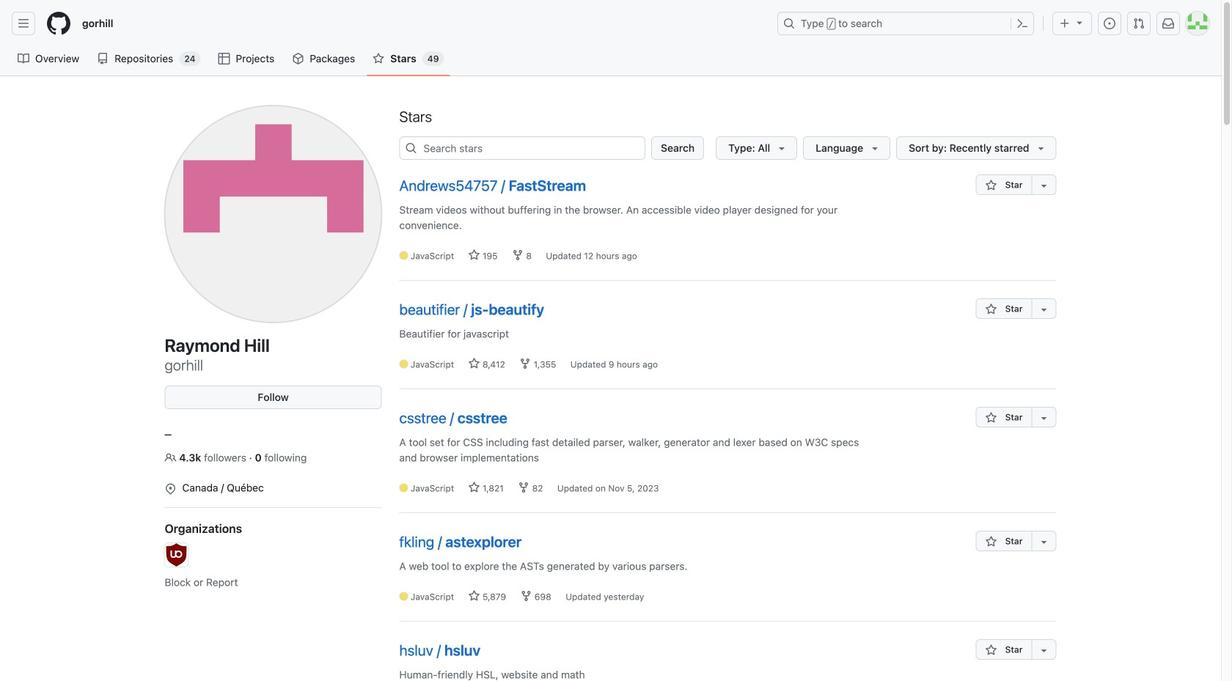 Task type: describe. For each thing, give the bounding box(es) containing it.
add this repository to a list image for 3rd star icon from the bottom
[[1039, 412, 1050, 424]]

1 triangle down image from the left
[[776, 142, 788, 154]]

package image
[[292, 53, 304, 65]]

homepage image
[[47, 12, 70, 35]]

notifications image
[[1163, 18, 1175, 29]]

fork image for fourth star icon from the bottom
[[520, 358, 531, 370]]

2 star image from the top
[[986, 412, 997, 424]]

1 vertical spatial fork image
[[521, 591, 532, 602]]

2 triangle down image from the left
[[870, 142, 881, 154]]

git pull request image
[[1134, 18, 1145, 29]]

fork image for 3rd star icon from the bottom
[[518, 482, 530, 494]]

@ublockorigin image
[[165, 544, 188, 567]]

1 add this repository to a list image from the top
[[1039, 180, 1050, 191]]



Task type: locate. For each thing, give the bounding box(es) containing it.
issue opened image
[[1104, 18, 1116, 29]]

star image
[[373, 53, 385, 65], [986, 180, 997, 191], [469, 249, 480, 261], [469, 358, 480, 370], [469, 482, 480, 494], [469, 591, 480, 602]]

plus image
[[1059, 18, 1071, 29]]

2 add this repository to a list image from the top
[[1039, 304, 1050, 315]]

add this repository to a list image for fourth star icon from the top
[[1039, 645, 1050, 657]]

view gorhill's full-sized avatar image
[[165, 106, 382, 323]]

3 star image from the top
[[986, 536, 997, 548]]

home location: canada / québec element
[[165, 478, 382, 496]]

1 vertical spatial fork image
[[518, 482, 530, 494]]

2 horizontal spatial triangle down image
[[1036, 142, 1047, 154]]

0 vertical spatial fork image
[[512, 249, 524, 261]]

1 vertical spatial add this repository to a list image
[[1039, 536, 1050, 548]]

0 horizontal spatial triangle down image
[[776, 142, 788, 154]]

repo image
[[97, 53, 109, 65]]

triangle down image
[[776, 142, 788, 154], [870, 142, 881, 154], [1036, 142, 1047, 154]]

1 vertical spatial add this repository to a list image
[[1039, 304, 1050, 315]]

add this repository to a list image
[[1039, 412, 1050, 424], [1039, 536, 1050, 548], [1039, 645, 1050, 657]]

fork image
[[520, 358, 531, 370], [518, 482, 530, 494]]

0 vertical spatial fork image
[[520, 358, 531, 370]]

command palette image
[[1017, 18, 1029, 29]]

book image
[[18, 53, 29, 65]]

fork image
[[512, 249, 524, 261], [521, 591, 532, 602]]

2 add this repository to a list image from the top
[[1039, 536, 1050, 548]]

Follow gorhill submit
[[165, 386, 382, 409]]

Search stars search field
[[399, 136, 646, 160]]

3 add this repository to a list image from the top
[[1039, 645, 1050, 657]]

location image
[[165, 483, 176, 495]]

0 vertical spatial add this repository to a list image
[[1039, 180, 1050, 191]]

0 vertical spatial add this repository to a list image
[[1039, 412, 1050, 424]]

4 star image from the top
[[986, 645, 997, 657]]

table image
[[218, 53, 230, 65]]

3 triangle down image from the left
[[1036, 142, 1047, 154]]

2 vertical spatial add this repository to a list image
[[1039, 645, 1050, 657]]

add this repository to a list image for second star icon from the bottom
[[1039, 536, 1050, 548]]

search image
[[405, 142, 417, 154]]

1 horizontal spatial triangle down image
[[870, 142, 881, 154]]

triangle down image
[[1074, 17, 1086, 28]]

people image
[[165, 452, 176, 464]]

star image
[[986, 304, 997, 315], [986, 412, 997, 424], [986, 536, 997, 548], [986, 645, 997, 657]]

1 add this repository to a list image from the top
[[1039, 412, 1050, 424]]

1 star image from the top
[[986, 304, 997, 315]]

add this repository to a list image
[[1039, 180, 1050, 191], [1039, 304, 1050, 315]]



Task type: vqa. For each thing, say whether or not it's contained in the screenshot.
fork icon
yes



